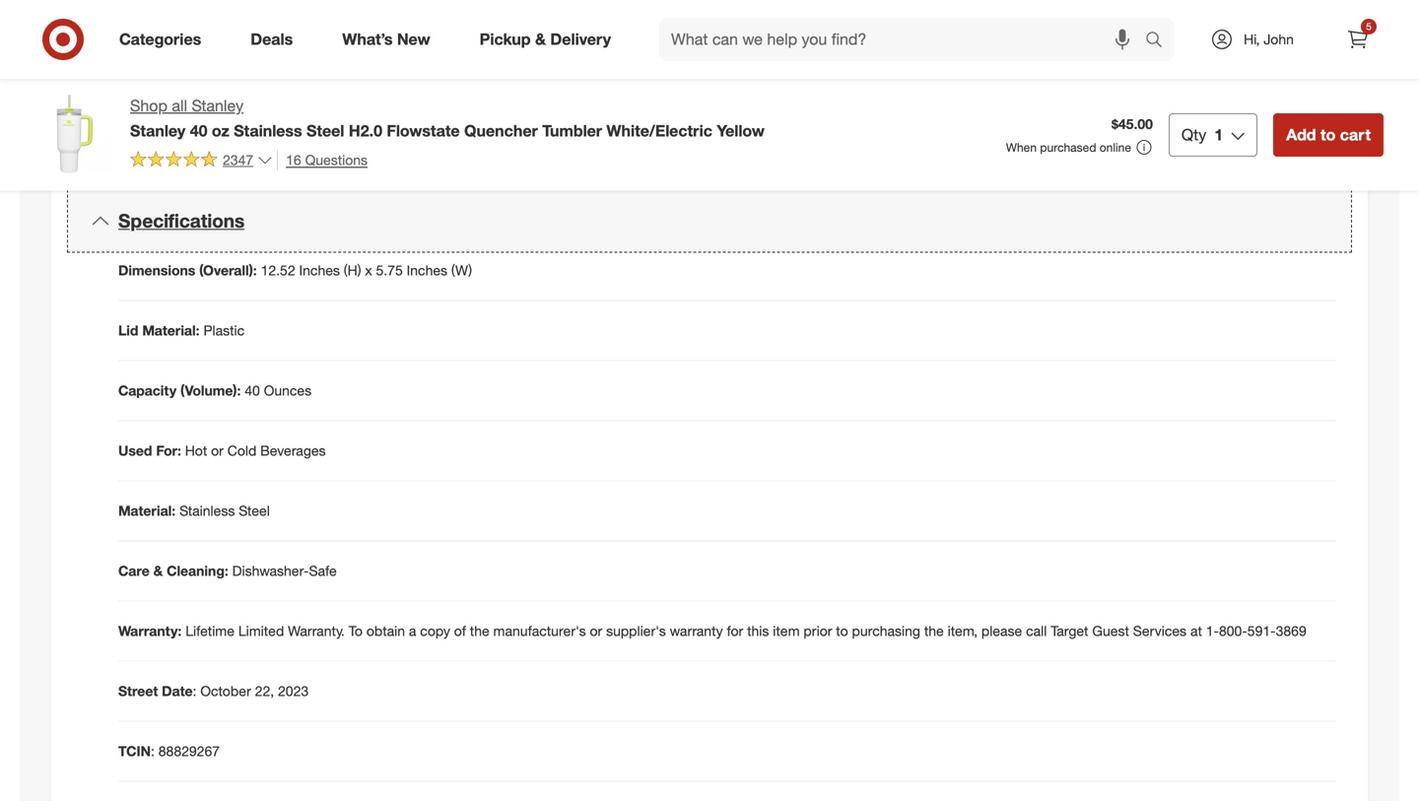 Task type: describe. For each thing, give the bounding box(es) containing it.
manufacturer's
[[494, 622, 586, 640]]

sustainable
[[192, 12, 262, 30]]

to right prior
[[836, 622, 849, 640]]

800-
[[1220, 622, 1248, 640]]

(w)
[[452, 262, 472, 279]]

the down the bpa-
[[514, 12, 534, 30]]

has
[[488, 12, 510, 30]]

care & cleaning: dishwasher-safe
[[118, 562, 337, 580]]

cleaning
[[274, 79, 328, 97]]

5
[[1367, 20, 1372, 33]]

safe:
[[232, 79, 270, 97]]

john
[[1264, 31, 1294, 48]]

(h)
[[344, 262, 361, 279]]

free
[[558, 0, 582, 10]]

cart
[[1341, 125, 1371, 144]]

$45.00
[[1112, 115, 1154, 133]]

of left the 90%
[[422, 0, 434, 10]]

item
[[773, 622, 800, 640]]

used
[[118, 442, 152, 459]]

all
[[172, 96, 187, 115]]

dishwasher safe: cleaning your tumbler and lid couldn't be easier, just pop it into the dishwasher.
[[138, 79, 687, 116]]

please
[[982, 622, 1023, 640]]

copy
[[420, 622, 450, 640]]

& for pickup
[[535, 30, 546, 49]]

deals link
[[234, 18, 318, 61]]

for inside earth-friendly durability: constructed of 90% recycled bpa-free 18/8 stainless steel for sustainable sipping, the stanley quencher h2.0 has the durability to stand up to a lifetime of use. eliminate the use of single-use plastic bottles and straws with a travel tumbler built with sustainability in mind.
[[171, 12, 188, 30]]

friendly
[[188, 0, 252, 10]]

hot
[[185, 442, 207, 459]]

tcin : 88829267
[[118, 743, 220, 760]]

What can we help you find? suggestions appear below search field
[[660, 18, 1151, 61]]

1 horizontal spatial 40
[[245, 382, 260, 399]]

the down sipping,
[[291, 32, 311, 49]]

0 vertical spatial with
[[586, 32, 611, 49]]

qty
[[1182, 125, 1207, 144]]

categories
[[119, 30, 201, 49]]

bpa-
[[526, 0, 558, 10]]

cleaning:
[[167, 562, 229, 580]]

lid material: plastic
[[118, 322, 245, 339]]

durability:
[[255, 0, 337, 10]]

when
[[1007, 140, 1037, 155]]

to
[[349, 622, 363, 640]]

in
[[333, 52, 343, 69]]

capacity (volume): 40 ounces
[[118, 382, 312, 399]]

to right "up"
[[672, 12, 684, 30]]

questions
[[305, 151, 368, 168]]

october
[[200, 683, 251, 700]]

ounces
[[264, 382, 312, 399]]

tumbler inside earth-friendly durability: constructed of 90% recycled bpa-free 18/8 stainless steel for sustainable sipping, the stanley quencher h2.0 has the durability to stand up to a lifetime of use. eliminate the use of single-use plastic bottles and straws with a travel tumbler built with sustainability in mind.
[[138, 52, 185, 69]]

quencher inside shop all stanley stanley 40 oz stainless steel h2.0 flowstate quencher tumbler white/electric yellow
[[464, 121, 538, 140]]

& for care
[[153, 562, 163, 580]]

16 questions link
[[277, 149, 368, 171]]

2 use from the left
[[398, 32, 420, 49]]

obtain
[[367, 622, 405, 640]]

h2.0 inside shop all stanley stanley 40 oz stainless steel h2.0 flowstate quencher tumbler white/electric yellow
[[349, 121, 383, 140]]

3869
[[1276, 622, 1307, 640]]

earth-
[[138, 0, 188, 10]]

16 questions
[[286, 151, 368, 168]]

1 vertical spatial steel
[[239, 502, 270, 519]]

for:
[[156, 442, 181, 459]]

categories link
[[103, 18, 226, 61]]

recycled
[[470, 0, 523, 10]]

0 horizontal spatial lifetime
[[186, 622, 235, 640]]

40 inside shop all stanley stanley 40 oz stainless steel h2.0 flowstate quencher tumbler white/electric yellow
[[190, 121, 208, 140]]

0 vertical spatial material:
[[142, 322, 200, 339]]

lifetime warranty: lifetime warranty guaranteed.
[[138, 127, 467, 144]]

dishwasher
[[138, 79, 228, 97]]

591-
[[1248, 622, 1276, 640]]

0 horizontal spatial stanley
[[130, 121, 186, 140]]

just
[[576, 79, 598, 97]]

beverages
[[260, 442, 326, 459]]

eliminate
[[231, 32, 288, 49]]

this
[[747, 622, 769, 640]]

lid
[[118, 322, 138, 339]]

oz
[[212, 121, 230, 140]]

(volume):
[[180, 382, 241, 399]]

search
[[1137, 32, 1184, 51]]

18/8
[[586, 0, 613, 10]]

1 use from the left
[[315, 32, 337, 49]]

prior
[[804, 622, 833, 640]]

(overall):
[[199, 262, 257, 279]]

1 vertical spatial stainless
[[180, 502, 235, 519]]

dimensions
[[118, 262, 195, 279]]

cold
[[227, 442, 257, 459]]

tumbler inside "dishwasher safe: cleaning your tumbler and lid couldn't be easier, just pop it into the dishwasher."
[[363, 79, 410, 97]]

x
[[365, 262, 372, 279]]

add
[[1287, 125, 1317, 144]]

sipping,
[[266, 12, 314, 30]]

image of stanley 40 oz stainless steel h2.0 flowstate quencher tumbler white/electric yellow image
[[35, 95, 114, 174]]

2023
[[278, 683, 309, 700]]

add to cart
[[1287, 125, 1371, 144]]

of right copy
[[454, 622, 466, 640]]

date
[[162, 683, 193, 700]]

new
[[397, 30, 431, 49]]

specifications
[[118, 210, 245, 232]]

to inside button
[[1321, 125, 1336, 144]]

pickup & delivery link
[[463, 18, 636, 61]]

1 vertical spatial with
[[219, 52, 245, 69]]

the down durability:
[[318, 12, 337, 30]]

when purchased online
[[1007, 140, 1132, 155]]

1 vertical spatial a
[[615, 32, 623, 49]]

to down "18/8"
[[598, 12, 610, 30]]

care
[[118, 562, 150, 580]]

stand
[[614, 12, 648, 30]]

the left item, in the right of the page
[[925, 622, 944, 640]]

your
[[332, 79, 359, 97]]



Task type: locate. For each thing, give the bounding box(es) containing it.
0 horizontal spatial steel
[[239, 502, 270, 519]]

inches left (h)
[[299, 262, 340, 279]]

and inside earth-friendly durability: constructed of 90% recycled bpa-free 18/8 stainless steel for sustainable sipping, the stanley quencher h2.0 has the durability to stand up to a lifetime of use. eliminate the use of single-use plastic bottles and straws with a travel tumbler built with sustainability in mind.
[[515, 32, 538, 49]]

what's new
[[342, 30, 431, 49]]

0 horizontal spatial quencher
[[390, 12, 451, 30]]

purchased
[[1041, 140, 1097, 155]]

0 vertical spatial tumbler
[[138, 52, 185, 69]]

to
[[598, 12, 610, 30], [672, 12, 684, 30], [1321, 125, 1336, 144], [836, 622, 849, 640]]

2 vertical spatial a
[[409, 622, 416, 640]]

warranty:
[[202, 127, 280, 144]]

pickup & delivery
[[480, 30, 611, 49]]

lifetime
[[138, 127, 198, 144]]

and left straws
[[515, 32, 538, 49]]

12.52
[[261, 262, 295, 279]]

be
[[513, 79, 529, 97]]

quencher down couldn't
[[464, 121, 538, 140]]

1 horizontal spatial for
[[727, 622, 744, 640]]

1 vertical spatial :
[[151, 743, 155, 760]]

a down stand
[[615, 32, 623, 49]]

& right care
[[153, 562, 163, 580]]

quencher up new
[[390, 12, 451, 30]]

0 horizontal spatial h2.0
[[349, 121, 383, 140]]

0 vertical spatial for
[[171, 12, 188, 30]]

2347
[[223, 151, 254, 168]]

0 vertical spatial a
[[688, 12, 695, 30]]

0 horizontal spatial inches
[[299, 262, 340, 279]]

1 vertical spatial warranty
[[670, 622, 723, 640]]

1 horizontal spatial warranty
[[670, 622, 723, 640]]

0 horizontal spatial warranty
[[337, 127, 390, 144]]

material: down used
[[118, 502, 176, 519]]

lifetime up 16 questions link
[[284, 127, 333, 144]]

0 horizontal spatial with
[[219, 52, 245, 69]]

90%
[[438, 0, 466, 10]]

0 vertical spatial steel
[[307, 121, 345, 140]]

what's new link
[[326, 18, 455, 61]]

0 horizontal spatial or
[[211, 442, 224, 459]]

2347 link
[[130, 149, 273, 173]]

stanley up what's
[[341, 12, 386, 30]]

stanley
[[341, 12, 386, 30], [192, 96, 244, 115], [130, 121, 186, 140]]

88829267
[[159, 743, 220, 760]]

at
[[1191, 622, 1203, 640]]

stainless inside shop all stanley stanley 40 oz stainless steel h2.0 flowstate quencher tumbler white/electric yellow
[[234, 121, 302, 140]]

flowstate
[[387, 121, 460, 140]]

0 vertical spatial h2.0
[[455, 12, 484, 30]]

5.75
[[376, 262, 403, 279]]

guest
[[1093, 622, 1130, 640]]

add to cart button
[[1274, 113, 1384, 157]]

stanley down the shop
[[130, 121, 186, 140]]

1 horizontal spatial lifetime
[[284, 127, 333, 144]]

for down the 'earth-'
[[171, 12, 188, 30]]

0 vertical spatial quencher
[[390, 12, 451, 30]]

a
[[688, 12, 695, 30], [615, 32, 623, 49], [409, 622, 416, 640]]

lid
[[441, 79, 455, 97]]

1 horizontal spatial inches
[[407, 262, 448, 279]]

0 vertical spatial 40
[[190, 121, 208, 140]]

a left copy
[[409, 622, 416, 640]]

with down "use."
[[219, 52, 245, 69]]

of up "built"
[[186, 32, 198, 49]]

: left october
[[193, 683, 197, 700]]

or
[[211, 442, 224, 459], [590, 622, 603, 640]]

40
[[190, 121, 208, 140], [245, 382, 260, 399]]

1 horizontal spatial use
[[398, 32, 420, 49]]

stainless up 16
[[234, 121, 302, 140]]

0 horizontal spatial &
[[153, 562, 163, 580]]

0 horizontal spatial :
[[151, 743, 155, 760]]

0 vertical spatial warranty
[[337, 127, 390, 144]]

1 vertical spatial quencher
[[464, 121, 538, 140]]

2 inches from the left
[[407, 262, 448, 279]]

0 horizontal spatial for
[[171, 12, 188, 30]]

h2.0 up questions
[[349, 121, 383, 140]]

1 horizontal spatial :
[[193, 683, 197, 700]]

durability
[[537, 12, 594, 30]]

street
[[118, 683, 158, 700]]

pop
[[601, 79, 626, 97]]

warranty:
[[118, 622, 182, 640]]

the right copy
[[470, 622, 490, 640]]

quencher inside earth-friendly durability: constructed of 90% recycled bpa-free 18/8 stainless steel for sustainable sipping, the stanley quencher h2.0 has the durability to stand up to a lifetime of use. eliminate the use of single-use plastic bottles and straws with a travel tumbler built with sustainability in mind.
[[390, 12, 451, 30]]

earth-friendly durability: constructed of 90% recycled bpa-free 18/8 stainless steel for sustainable sipping, the stanley quencher h2.0 has the durability to stand up to a lifetime of use. eliminate the use of single-use plastic bottles and straws with a travel tumbler built with sustainability in mind.
[[138, 0, 695, 69]]

stainless up cleaning:
[[180, 502, 235, 519]]

yellow
[[717, 121, 765, 140]]

40 left oz
[[190, 121, 208, 140]]

material:
[[142, 322, 200, 339], [118, 502, 176, 519]]

with down "18/8"
[[586, 32, 611, 49]]

or left supplier's
[[590, 622, 603, 640]]

capacity
[[118, 382, 177, 399]]

1 vertical spatial material:
[[118, 502, 176, 519]]

1
[[1215, 125, 1224, 144]]

1 vertical spatial for
[[727, 622, 744, 640]]

to right add
[[1321, 125, 1336, 144]]

1 horizontal spatial or
[[590, 622, 603, 640]]

up
[[652, 12, 668, 30]]

0 vertical spatial or
[[211, 442, 224, 459]]

steel up 16 questions
[[307, 121, 345, 140]]

0 vertical spatial stanley
[[341, 12, 386, 30]]

tumbler
[[542, 121, 602, 140]]

1 vertical spatial 40
[[245, 382, 260, 399]]

2 vertical spatial stanley
[[130, 121, 186, 140]]

1 vertical spatial stanley
[[192, 96, 244, 115]]

use.
[[202, 32, 227, 49]]

plastic
[[424, 32, 465, 49]]

a right "up"
[[688, 12, 695, 30]]

stanley up oz
[[192, 96, 244, 115]]

steel down the cold
[[239, 502, 270, 519]]

1 horizontal spatial steel
[[307, 121, 345, 140]]

0 horizontal spatial use
[[315, 32, 337, 49]]

h2.0 inside earth-friendly durability: constructed of 90% recycled bpa-free 18/8 stainless steel for sustainable sipping, the stanley quencher h2.0 has the durability to stand up to a lifetime of use. eliminate the use of single-use plastic bottles and straws with a travel tumbler built with sustainability in mind.
[[455, 12, 484, 30]]

deals
[[251, 30, 293, 49]]

limited
[[238, 622, 284, 640]]

of up the in at top left
[[341, 32, 353, 49]]

0 vertical spatial and
[[515, 32, 538, 49]]

specifications button
[[67, 190, 1353, 253]]

the inside "dishwasher safe: cleaning your tumbler and lid couldn't be easier, just pop it into the dishwasher."
[[668, 79, 687, 97]]

1 vertical spatial h2.0
[[349, 121, 383, 140]]

1 vertical spatial or
[[590, 622, 603, 640]]

inches left (w)
[[407, 262, 448, 279]]

0 vertical spatial lifetime
[[284, 127, 333, 144]]

hi,
[[1244, 31, 1260, 48]]

online
[[1100, 140, 1132, 155]]

dishwasher-
[[232, 562, 309, 580]]

tumbler down mind. on the top of the page
[[363, 79, 410, 97]]

safe
[[309, 562, 337, 580]]

1 vertical spatial tumbler
[[363, 79, 410, 97]]

0 vertical spatial :
[[193, 683, 197, 700]]

1 vertical spatial &
[[153, 562, 163, 580]]

40 left ounces
[[245, 382, 260, 399]]

0 horizontal spatial a
[[409, 622, 416, 640]]

warranty right supplier's
[[670, 622, 723, 640]]

sustainability
[[249, 52, 329, 69]]

0 horizontal spatial tumbler
[[138, 52, 185, 69]]

into
[[641, 79, 664, 97]]

white/electric
[[607, 121, 713, 140]]

stanley inside earth-friendly durability: constructed of 90% recycled bpa-free 18/8 stainless steel for sustainable sipping, the stanley quencher h2.0 has the durability to stand up to a lifetime of use. eliminate the use of single-use plastic bottles and straws with a travel tumbler built with sustainability in mind.
[[341, 12, 386, 30]]

lifetime left limited
[[186, 622, 235, 640]]

1 inches from the left
[[299, 262, 340, 279]]

1 horizontal spatial h2.0
[[455, 12, 484, 30]]

tumbler down lifetime
[[138, 52, 185, 69]]

the right into
[[668, 79, 687, 97]]

dishwasher.
[[138, 99, 210, 116]]

or right hot
[[211, 442, 224, 459]]

1 vertical spatial and
[[414, 79, 437, 97]]

1 horizontal spatial quencher
[[464, 121, 538, 140]]

tcin
[[118, 743, 151, 760]]

&
[[535, 30, 546, 49], [153, 562, 163, 580]]

it
[[630, 79, 637, 97]]

1 horizontal spatial with
[[586, 32, 611, 49]]

mind.
[[347, 52, 381, 69]]

warranty: lifetime limited warranty. to obtain a copy of the manufacturer's or supplier's warranty for this item prior to purchasing the item, please call target guest services at 1-800-591-3869
[[118, 622, 1307, 640]]

1 horizontal spatial tumbler
[[363, 79, 410, 97]]

for left this
[[727, 622, 744, 640]]

& down "durability"
[[535, 30, 546, 49]]

2 horizontal spatial a
[[688, 12, 695, 30]]

material: stainless steel
[[118, 502, 270, 519]]

pickup
[[480, 30, 531, 49]]

shop
[[130, 96, 168, 115]]

0 horizontal spatial 40
[[190, 121, 208, 140]]

easier,
[[532, 79, 572, 97]]

warranty up questions
[[337, 127, 390, 144]]

: left 88829267 in the bottom left of the page
[[151, 743, 155, 760]]

1 horizontal spatial stanley
[[192, 96, 244, 115]]

and inside "dishwasher safe: cleaning your tumbler and lid couldn't be easier, just pop it into the dishwasher."
[[414, 79, 437, 97]]

steel inside shop all stanley stanley 40 oz stainless steel h2.0 flowstate quencher tumbler white/electric yellow
[[307, 121, 345, 140]]

and left lid
[[414, 79, 437, 97]]

stainless
[[234, 121, 302, 140], [180, 502, 235, 519]]

shop all stanley stanley 40 oz stainless steel h2.0 flowstate quencher tumbler white/electric yellow
[[130, 96, 765, 140]]

1 horizontal spatial and
[[515, 32, 538, 49]]

bottles
[[468, 32, 511, 49]]

services
[[1134, 622, 1187, 640]]

material: right lid at left top
[[142, 322, 200, 339]]

delivery
[[551, 30, 611, 49]]

warranty.
[[288, 622, 345, 640]]

inches
[[299, 262, 340, 279], [407, 262, 448, 279]]

0 vertical spatial &
[[535, 30, 546, 49]]

0 horizontal spatial and
[[414, 79, 437, 97]]

steel
[[138, 12, 168, 30]]

dimensions (overall): 12.52 inches (h) x 5.75 inches (w)
[[118, 262, 472, 279]]

1 vertical spatial lifetime
[[186, 622, 235, 640]]

0 vertical spatial stainless
[[234, 121, 302, 140]]

1 horizontal spatial &
[[535, 30, 546, 49]]

1 horizontal spatial a
[[615, 32, 623, 49]]

2 horizontal spatial stanley
[[341, 12, 386, 30]]

straws
[[542, 32, 582, 49]]

supplier's
[[606, 622, 666, 640]]

h2.0 down the 90%
[[455, 12, 484, 30]]



Task type: vqa. For each thing, say whether or not it's contained in the screenshot.
H2.0 to the top
yes



